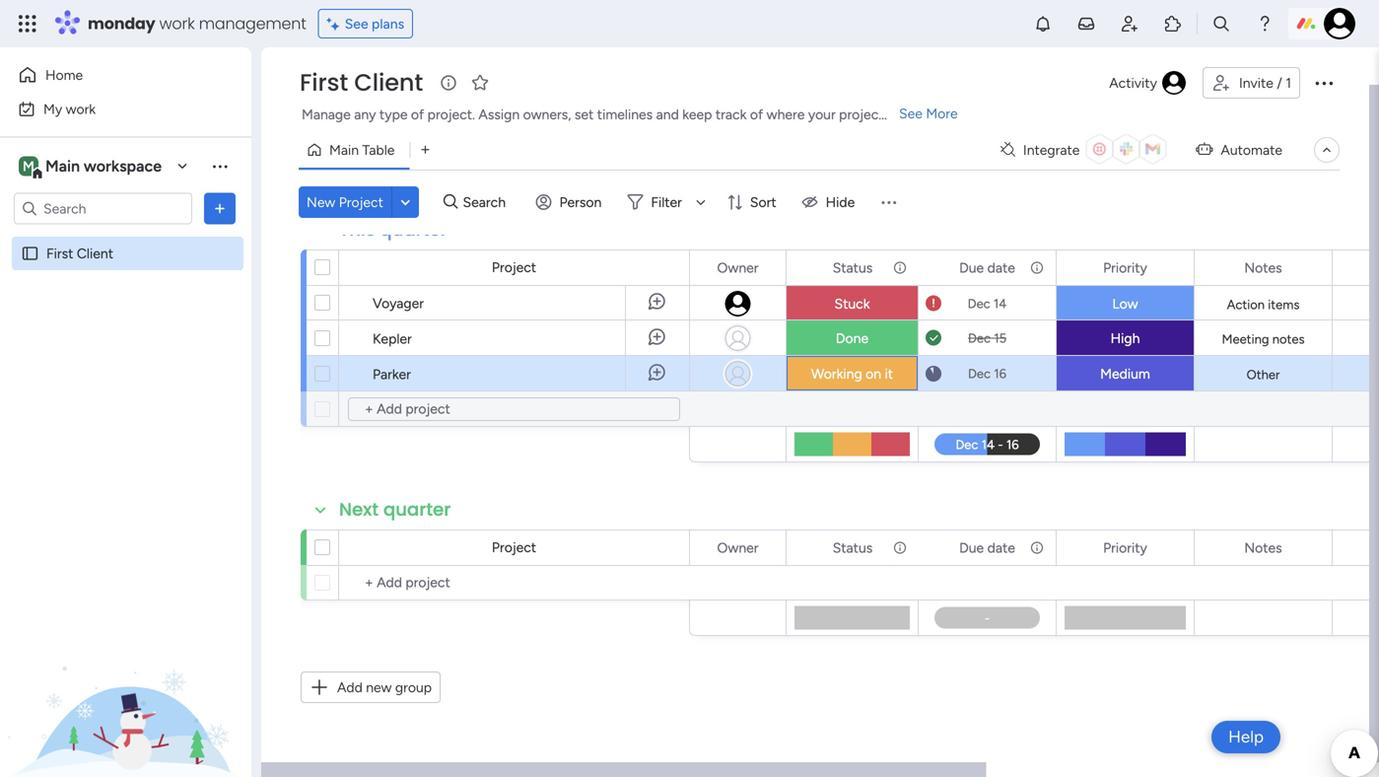 Task type: describe. For each thing, give the bounding box(es) containing it.
options image
[[1305, 531, 1318, 565]]

hide button
[[794, 186, 867, 218]]

next
[[339, 497, 379, 522]]

due for first the due date field
[[960, 259, 984, 276]]

project for next quarter
[[492, 539, 537, 556]]

select product image
[[18, 14, 37, 34]]

status for 1st status field from the top of the page
[[833, 259, 873, 276]]

help image
[[1255, 14, 1275, 34]]

noah lott image
[[1324, 8, 1356, 39]]

search everything image
[[1212, 14, 1232, 34]]

activity
[[1110, 74, 1158, 91]]

see plans button
[[318, 9, 413, 38]]

14
[[994, 296, 1007, 312]]

1 notes field from the top
[[1240, 257, 1288, 279]]

and
[[656, 106, 679, 123]]

+ Add project text field
[[348, 397, 680, 421]]

add new group button
[[301, 672, 441, 703]]

dec for dec 14
[[968, 296, 991, 312]]

autopilot image
[[1197, 136, 1213, 161]]

home
[[45, 67, 83, 83]]

assign
[[479, 106, 520, 123]]

track
[[716, 106, 747, 123]]

see for see plans
[[345, 15, 368, 32]]

stuck
[[835, 295, 870, 312]]

1 priority field from the top
[[1099, 257, 1153, 279]]

0 vertical spatial first client
[[300, 66, 423, 99]]

work for monday
[[159, 12, 195, 35]]

help button
[[1212, 721, 1281, 753]]

public board image
[[21, 244, 39, 263]]

15
[[994, 330, 1007, 346]]

main workspace
[[45, 157, 162, 176]]

2 due date field from the top
[[955, 537, 1020, 559]]

working
[[811, 365, 863, 382]]

column information image for status
[[892, 260, 908, 276]]

2 owner field from the top
[[712, 537, 764, 559]]

owner for second owner field
[[717, 539, 759, 556]]

quarter for this quarter
[[380, 217, 447, 242]]

owners,
[[523, 106, 571, 123]]

workspace options image
[[210, 156, 230, 176]]

main table button
[[299, 134, 410, 166]]

dec for dec 16
[[968, 366, 991, 382]]

it
[[885, 365, 893, 382]]

quarter for next quarter
[[384, 497, 451, 522]]

dec 16
[[968, 366, 1007, 382]]

lottie animation image
[[0, 578, 251, 777]]

owner for second owner field from the bottom
[[717, 259, 759, 276]]

filter
[[651, 194, 682, 211]]

1 status field from the top
[[828, 257, 878, 279]]

this quarter
[[339, 217, 447, 242]]

filter button
[[620, 186, 713, 218]]

your
[[808, 106, 836, 123]]

set
[[575, 106, 594, 123]]

project inside new project button
[[339, 194, 383, 211]]

keep
[[683, 106, 712, 123]]

notifications image
[[1033, 14, 1053, 34]]

notes for 2nd notes 'field' from the bottom
[[1245, 259, 1283, 276]]

dec for dec 15
[[968, 330, 991, 346]]

new
[[366, 679, 392, 696]]

more
[[926, 105, 958, 122]]

This quarter field
[[334, 217, 452, 243]]

other
[[1247, 367, 1280, 383]]

kepler
[[373, 330, 412, 347]]

2 notes field from the top
[[1240, 537, 1288, 559]]

medium
[[1101, 365, 1151, 382]]

invite members image
[[1120, 14, 1140, 34]]

activity button
[[1102, 67, 1195, 99]]

column information image for status
[[892, 540, 908, 556]]

done
[[836, 330, 869, 347]]

due date for 1st the due date field from the bottom
[[960, 539, 1016, 556]]

1 of from the left
[[411, 106, 424, 123]]

management
[[199, 12, 306, 35]]

1 date from the top
[[988, 259, 1016, 276]]

monday
[[88, 12, 155, 35]]

new project
[[307, 194, 383, 211]]

angle down image
[[401, 195, 410, 210]]

project
[[839, 106, 884, 123]]

see more
[[899, 105, 958, 122]]

low
[[1113, 295, 1139, 312]]

dapulse integrations image
[[1001, 142, 1016, 157]]

my work
[[43, 101, 96, 117]]

workspace selection element
[[19, 154, 165, 180]]

new project button
[[299, 186, 391, 218]]

m
[[23, 158, 34, 175]]

automate
[[1221, 142, 1283, 158]]

add
[[337, 679, 363, 696]]

integrate
[[1023, 142, 1080, 158]]

meeting
[[1222, 331, 1270, 347]]

monday work management
[[88, 12, 306, 35]]

v2 overdue deadline image
[[926, 294, 942, 313]]

/
[[1277, 74, 1283, 91]]



Task type: locate. For each thing, give the bounding box(es) containing it.
0 horizontal spatial client
[[77, 245, 113, 262]]

high
[[1111, 330, 1140, 347]]

0 vertical spatial date
[[988, 259, 1016, 276]]

0 vertical spatial column information image
[[1029, 260, 1045, 276]]

priority
[[1104, 259, 1148, 276], [1104, 539, 1148, 556]]

project for this quarter
[[492, 259, 537, 276]]

workspace
[[84, 157, 162, 176]]

client down search in workspace field
[[77, 245, 113, 262]]

0 vertical spatial notes field
[[1240, 257, 1288, 279]]

dec left 15
[[968, 330, 991, 346]]

work right my
[[66, 101, 96, 117]]

1 horizontal spatial first
[[300, 66, 348, 99]]

2 date from the top
[[988, 539, 1016, 556]]

this
[[339, 217, 375, 242]]

Search field
[[458, 188, 517, 216]]

first up manage
[[300, 66, 348, 99]]

hide
[[826, 194, 855, 211]]

column information image
[[1029, 260, 1045, 276], [892, 540, 908, 556]]

1 vertical spatial first client
[[46, 245, 113, 262]]

0 horizontal spatial first client
[[46, 245, 113, 262]]

see more link
[[897, 104, 960, 123]]

work inside button
[[66, 101, 96, 117]]

1 vertical spatial see
[[899, 105, 923, 122]]

sort button
[[719, 186, 789, 218]]

invite
[[1239, 74, 1274, 91]]

Notes field
[[1240, 257, 1288, 279], [1240, 537, 1288, 559]]

notes
[[1273, 331, 1305, 347]]

collapse board header image
[[1319, 142, 1335, 158]]

Search in workspace field
[[41, 197, 165, 220]]

on
[[866, 365, 882, 382]]

1 vertical spatial notes
[[1245, 539, 1283, 556]]

main right workspace image
[[45, 157, 80, 176]]

1 vertical spatial priority field
[[1099, 537, 1153, 559]]

2 vertical spatial project
[[492, 539, 537, 556]]

of right type
[[411, 106, 424, 123]]

1
[[1286, 74, 1292, 91]]

1 dec from the top
[[968, 296, 991, 312]]

0 vertical spatial due
[[960, 259, 984, 276]]

0 horizontal spatial column information image
[[892, 540, 908, 556]]

0 vertical spatial status
[[833, 259, 873, 276]]

person button
[[528, 186, 614, 218]]

Owner field
[[712, 257, 764, 279], [712, 537, 764, 559]]

new
[[307, 194, 336, 211]]

1 owner from the top
[[717, 259, 759, 276]]

timelines
[[597, 106, 653, 123]]

person
[[560, 194, 602, 211]]

1 due date field from the top
[[955, 257, 1020, 279]]

priority for second priority 'field' from the bottom
[[1104, 259, 1148, 276]]

invite / 1 button
[[1203, 67, 1301, 99]]

next quarter
[[339, 497, 451, 522]]

dec
[[968, 296, 991, 312], [968, 330, 991, 346], [968, 366, 991, 382]]

help
[[1229, 727, 1264, 747]]

project up this
[[339, 194, 383, 211]]

0 vertical spatial due date field
[[955, 257, 1020, 279]]

project up + add project text box
[[492, 539, 537, 556]]

2 status from the top
[[833, 539, 873, 556]]

1 vertical spatial first
[[46, 245, 73, 262]]

Status field
[[828, 257, 878, 279], [828, 537, 878, 559]]

main inside main table button
[[329, 142, 359, 158]]

2 priority field from the top
[[1099, 537, 1153, 559]]

1 vertical spatial owner field
[[712, 537, 764, 559]]

work
[[159, 12, 195, 35], [66, 101, 96, 117]]

0 vertical spatial owner field
[[712, 257, 764, 279]]

show board description image
[[437, 73, 461, 93]]

1 due from the top
[[960, 259, 984, 276]]

1 vertical spatial work
[[66, 101, 96, 117]]

group
[[395, 679, 432, 696]]

option
[[0, 236, 251, 240]]

column information image for due date
[[1029, 540, 1045, 556]]

status
[[833, 259, 873, 276], [833, 539, 873, 556]]

add to favorites image
[[471, 72, 490, 92]]

see plans
[[345, 15, 404, 32]]

workspace image
[[19, 155, 38, 177]]

type
[[380, 106, 408, 123]]

action
[[1227, 297, 1265, 313]]

project.
[[428, 106, 475, 123]]

First Client field
[[295, 66, 428, 99]]

0 vertical spatial owner
[[717, 259, 759, 276]]

1 vertical spatial dec
[[968, 330, 991, 346]]

1 vertical spatial client
[[77, 245, 113, 262]]

client
[[354, 66, 423, 99], [77, 245, 113, 262]]

dec 15
[[968, 330, 1007, 346]]

menu image
[[879, 192, 899, 212]]

client inside list box
[[77, 245, 113, 262]]

project down search field
[[492, 259, 537, 276]]

1 vertical spatial due date field
[[955, 537, 1020, 559]]

1 owner field from the top
[[712, 257, 764, 279]]

status for first status field from the bottom
[[833, 539, 873, 556]]

owner
[[717, 259, 759, 276], [717, 539, 759, 556]]

home button
[[12, 59, 212, 91]]

1 vertical spatial column information image
[[1029, 540, 1045, 556]]

2 vertical spatial dec
[[968, 366, 991, 382]]

any
[[354, 106, 376, 123]]

see
[[345, 15, 368, 32], [899, 105, 923, 122]]

see left more
[[899, 105, 923, 122]]

work for my
[[66, 101, 96, 117]]

0 horizontal spatial first
[[46, 245, 73, 262]]

meeting notes
[[1222, 331, 1305, 347]]

1 vertical spatial date
[[988, 539, 1016, 556]]

0 vertical spatial dec
[[968, 296, 991, 312]]

column information image
[[892, 260, 908, 276], [1029, 540, 1045, 556]]

first client list box
[[0, 233, 251, 536]]

1 vertical spatial quarter
[[384, 497, 451, 522]]

dec 14
[[968, 296, 1007, 312]]

due
[[960, 259, 984, 276], [960, 539, 984, 556]]

0 vertical spatial notes
[[1245, 259, 1283, 276]]

1 horizontal spatial column information image
[[1029, 540, 1045, 556]]

2 status field from the top
[[828, 537, 878, 559]]

0 vertical spatial see
[[345, 15, 368, 32]]

2 dec from the top
[[968, 330, 991, 346]]

Due date field
[[955, 257, 1020, 279], [955, 537, 1020, 559]]

first inside list box
[[46, 245, 73, 262]]

sort
[[750, 194, 777, 211]]

column information image for due date
[[1029, 260, 1045, 276]]

v2 search image
[[444, 191, 458, 213]]

0 horizontal spatial main
[[45, 157, 80, 176]]

v2 done deadline image
[[926, 329, 942, 348]]

work right monday
[[159, 12, 195, 35]]

see left plans
[[345, 15, 368, 32]]

2 notes from the top
[[1245, 539, 1283, 556]]

where
[[767, 106, 805, 123]]

invite / 1
[[1239, 74, 1292, 91]]

1 horizontal spatial client
[[354, 66, 423, 99]]

add view image
[[421, 143, 429, 157]]

see for see more
[[899, 105, 923, 122]]

quarter inside field
[[380, 217, 447, 242]]

0 vertical spatial status field
[[828, 257, 878, 279]]

2 owner from the top
[[717, 539, 759, 556]]

1 vertical spatial notes field
[[1240, 537, 1288, 559]]

my
[[43, 101, 62, 117]]

Next quarter field
[[334, 497, 456, 523]]

1 vertical spatial due
[[960, 539, 984, 556]]

2 due date from the top
[[960, 539, 1016, 556]]

priority for 1st priority 'field' from the bottom of the page
[[1104, 539, 1148, 556]]

1 horizontal spatial main
[[329, 142, 359, 158]]

main for main workspace
[[45, 157, 80, 176]]

inbox image
[[1077, 14, 1097, 34]]

of right track at top
[[750, 106, 763, 123]]

client up type
[[354, 66, 423, 99]]

0 horizontal spatial of
[[411, 106, 424, 123]]

dec left 14
[[968, 296, 991, 312]]

first client up the any
[[300, 66, 423, 99]]

quarter right next
[[384, 497, 451, 522]]

main for main table
[[329, 142, 359, 158]]

first client
[[300, 66, 423, 99], [46, 245, 113, 262]]

2 priority from the top
[[1104, 539, 1148, 556]]

main
[[329, 142, 359, 158], [45, 157, 80, 176]]

0 horizontal spatial work
[[66, 101, 96, 117]]

1 horizontal spatial first client
[[300, 66, 423, 99]]

16
[[994, 366, 1007, 382]]

3 dec from the top
[[968, 366, 991, 382]]

0 vertical spatial due date
[[960, 259, 1016, 276]]

notes field up action items
[[1240, 257, 1288, 279]]

add new group
[[337, 679, 432, 696]]

apps image
[[1164, 14, 1183, 34]]

1 vertical spatial owner
[[717, 539, 759, 556]]

see inside button
[[345, 15, 368, 32]]

notes up action items
[[1245, 259, 1283, 276]]

0 vertical spatial work
[[159, 12, 195, 35]]

0 vertical spatial project
[[339, 194, 383, 211]]

main table
[[329, 142, 395, 158]]

due date
[[960, 259, 1016, 276], [960, 539, 1016, 556]]

1 horizontal spatial column information image
[[1029, 260, 1045, 276]]

0 vertical spatial priority
[[1104, 259, 1148, 276]]

1 horizontal spatial see
[[899, 105, 923, 122]]

1 status from the top
[[833, 259, 873, 276]]

0 vertical spatial client
[[354, 66, 423, 99]]

items
[[1268, 297, 1300, 313]]

2 of from the left
[[750, 106, 763, 123]]

main inside workspace selection element
[[45, 157, 80, 176]]

1 vertical spatial priority
[[1104, 539, 1148, 556]]

0 vertical spatial quarter
[[380, 217, 447, 242]]

manage
[[302, 106, 351, 123]]

+ Add project text field
[[349, 571, 680, 595]]

of
[[411, 106, 424, 123], [750, 106, 763, 123]]

2 due from the top
[[960, 539, 984, 556]]

first client right "public board" image
[[46, 245, 113, 262]]

main left table
[[329, 142, 359, 158]]

my work button
[[12, 93, 212, 125]]

0 vertical spatial priority field
[[1099, 257, 1153, 279]]

table
[[362, 142, 395, 158]]

first client inside list box
[[46, 245, 113, 262]]

notes for 2nd notes 'field'
[[1245, 539, 1283, 556]]

options image
[[1312, 71, 1336, 95], [210, 199, 230, 218], [758, 251, 772, 284], [891, 251, 905, 284], [1028, 251, 1042, 284], [758, 531, 772, 565], [891, 531, 905, 565], [1028, 531, 1042, 565]]

1 vertical spatial column information image
[[892, 540, 908, 556]]

1 vertical spatial status
[[833, 539, 873, 556]]

quarter inside field
[[384, 497, 451, 522]]

1 priority from the top
[[1104, 259, 1148, 276]]

1 vertical spatial status field
[[828, 537, 878, 559]]

quarter
[[380, 217, 447, 242], [384, 497, 451, 522]]

1 notes from the top
[[1245, 259, 1283, 276]]

0 vertical spatial first
[[300, 66, 348, 99]]

parker
[[373, 366, 411, 383]]

working on it
[[811, 365, 893, 382]]

lottie animation element
[[0, 578, 251, 777]]

0 horizontal spatial column information image
[[892, 260, 908, 276]]

due date for first the due date field
[[960, 259, 1016, 276]]

first right "public board" image
[[46, 245, 73, 262]]

project
[[339, 194, 383, 211], [492, 259, 537, 276], [492, 539, 537, 556]]

action items
[[1227, 297, 1300, 313]]

1 due date from the top
[[960, 259, 1016, 276]]

notes left options image
[[1245, 539, 1283, 556]]

notes
[[1245, 259, 1283, 276], [1245, 539, 1283, 556]]

arrow down image
[[689, 190, 713, 214]]

1 horizontal spatial of
[[750, 106, 763, 123]]

1 vertical spatial due date
[[960, 539, 1016, 556]]

see inside "link"
[[899, 105, 923, 122]]

1 horizontal spatial work
[[159, 12, 195, 35]]

first
[[300, 66, 348, 99], [46, 245, 73, 262]]

due for 1st the due date field from the bottom
[[960, 539, 984, 556]]

quarter down angle down image
[[380, 217, 447, 242]]

notes field left options image
[[1240, 537, 1288, 559]]

date
[[988, 259, 1016, 276], [988, 539, 1016, 556]]

voyager
[[373, 295, 424, 312]]

0 vertical spatial column information image
[[892, 260, 908, 276]]

Priority field
[[1099, 257, 1153, 279], [1099, 537, 1153, 559]]

0 horizontal spatial see
[[345, 15, 368, 32]]

1 vertical spatial project
[[492, 259, 537, 276]]

dec left 16
[[968, 366, 991, 382]]

manage any type of project. assign owners, set timelines and keep track of where your project stands.
[[302, 106, 931, 123]]

plans
[[372, 15, 404, 32]]

stands.
[[887, 106, 931, 123]]



Task type: vqa. For each thing, say whether or not it's contained in the screenshot.
the leftmost Calendar
no



